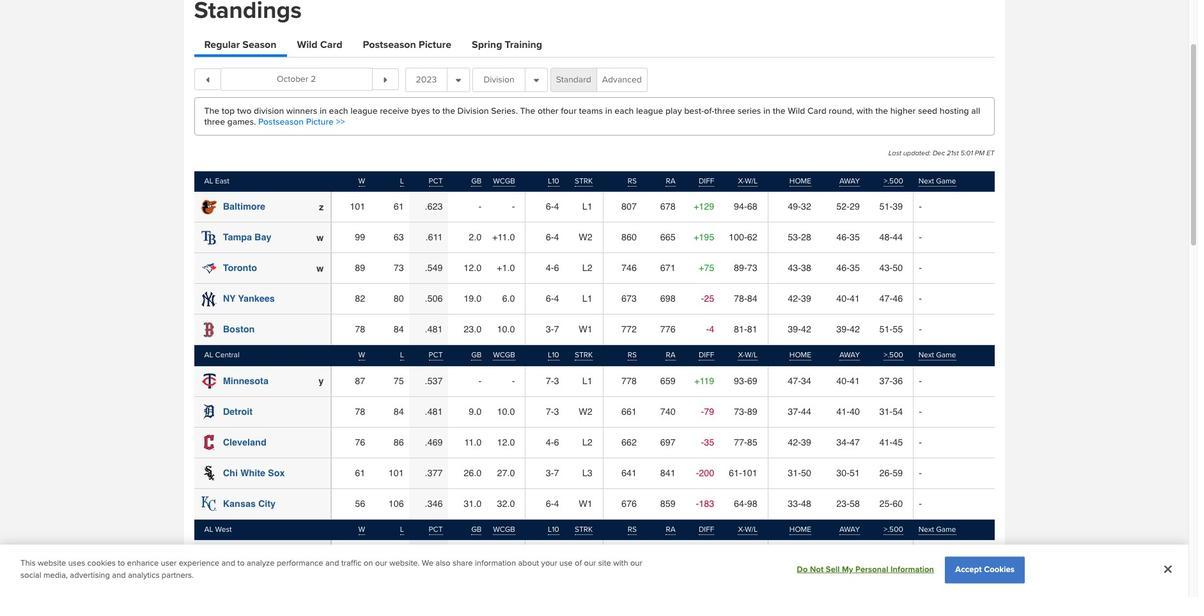 Task type: locate. For each thing, give the bounding box(es) containing it.
1 vertical spatial 3-
[[546, 468, 554, 478]]

40- up 41-40
[[837, 376, 850, 386]]

to
[[432, 105, 440, 116], [118, 558, 125, 569], [237, 558, 245, 569]]

12.0
[[464, 263, 482, 273], [497, 437, 515, 447]]

also
[[436, 558, 451, 569]]

101 up 99
[[350, 202, 365, 212]]

w for 89
[[317, 263, 324, 274]]

1 vertical spatial w/l
[[745, 351, 758, 360]]

w for 90
[[358, 525, 365, 534]]

division up series.
[[484, 74, 515, 85]]

1 horizontal spatial 37-
[[880, 376, 893, 386]]

44 down 51-39
[[893, 232, 903, 242]]

98
[[747, 499, 758, 509]]

2 vertical spatial x-
[[738, 525, 745, 534]]

78 down 87
[[355, 406, 365, 417]]

0 vertical spatial ra
[[666, 176, 676, 186]]

the left the other
[[520, 105, 535, 116]]

4- for 3
[[546, 437, 554, 447]]

3 wcgb from the top
[[493, 525, 515, 534]]

10.0 for 23.0
[[497, 324, 515, 335]]

w/l up 69
[[745, 351, 758, 360]]

4 for 827
[[554, 550, 559, 560]]

pm
[[975, 149, 985, 157]]

51- for 39
[[880, 202, 893, 212]]

0 vertical spatial next game
[[919, 176, 956, 186]]

40-41
[[837, 294, 860, 304], [837, 376, 860, 386], [837, 581, 860, 591]]

0 vertical spatial 3
[[554, 376, 559, 386]]

2 w from the top
[[358, 351, 365, 360]]

diff up +119
[[699, 351, 715, 360]]

diff down 183
[[699, 525, 715, 534]]

1 y from the top
[[319, 376, 324, 387]]

1 horizontal spatial 47-
[[880, 294, 893, 304]]

two
[[237, 105, 252, 116]]

76
[[355, 437, 365, 447]]

w for 87
[[358, 351, 365, 360]]

2 6 from the top
[[554, 437, 559, 447]]

dec
[[933, 149, 945, 157]]

>.500 for 37-
[[884, 351, 904, 360]]

1 horizontal spatial 39-
[[837, 324, 850, 335]]

0 vertical spatial y
[[319, 376, 324, 387]]

1 vertical spatial 39
[[801, 294, 812, 304]]

1 vertical spatial 10.0
[[497, 406, 515, 417]]

x-w/l up 93-69
[[738, 351, 758, 360]]

pct for .556
[[429, 525, 443, 534]]

x- up the 94-
[[738, 176, 745, 186]]

0 vertical spatial 46-
[[837, 232, 850, 242]]

46-35
[[837, 232, 860, 242], [837, 263, 860, 273]]

l2 up l3
[[582, 437, 593, 447]]

advertisement region
[[803, 0, 995, 29]]

1 10.0 from the top
[[497, 324, 515, 335]]

2 our from the left
[[584, 558, 596, 569]]

three
[[715, 105, 735, 116], [204, 116, 225, 127]]

w for 99
[[317, 233, 324, 243]]

0 vertical spatial w/l
[[745, 176, 758, 186]]

strk
[[575, 176, 593, 186], [575, 351, 593, 360], [575, 525, 593, 534]]

1 vertical spatial 4-6
[[546, 437, 559, 447]]

next game for 39
[[919, 176, 956, 186]]

1 vertical spatial 40-
[[837, 376, 850, 386]]

None text field
[[226, 74, 367, 85]]

next day image
[[380, 77, 390, 83]]

0 vertical spatial w
[[317, 233, 324, 243]]

43- down 48-
[[880, 263, 893, 273]]

2 w from the top
[[317, 263, 324, 274]]

1 >.500 from the top
[[884, 176, 904, 186]]

40-41 down the 'my'
[[837, 581, 860, 591]]

x-w/l up 94-68
[[738, 176, 758, 186]]

28
[[801, 232, 812, 242]]

44 for 37-
[[801, 406, 812, 417]]

1 next game from the top
[[919, 176, 956, 186]]

teams
[[579, 105, 603, 116]]

51-39
[[880, 202, 903, 212]]

2 3 from the top
[[554, 406, 559, 417]]

1 league from the left
[[351, 105, 378, 116]]

3 41 from the top
[[850, 581, 860, 591]]

the
[[443, 105, 455, 116], [773, 105, 786, 116], [876, 105, 888, 116]]

1 vertical spatial 40-41
[[837, 376, 860, 386]]

1 horizontal spatial 43-
[[880, 263, 893, 273]]

1 vertical spatial >.500
[[884, 351, 904, 360]]

division left series.
[[458, 105, 489, 116]]

89-73
[[734, 263, 758, 273]]

43- down 53- on the top right of page
[[788, 263, 801, 273]]

46-
[[837, 232, 850, 242], [837, 263, 850, 273]]

1 42 from the left
[[801, 324, 812, 335]]

47- up 37-44 at the right of the page
[[788, 376, 801, 386]]

postseason up the arrow right icon button
[[363, 38, 416, 51]]

.481 down .537 on the left bottom
[[425, 406, 443, 417]]

1 vertical spatial away
[[840, 351, 860, 360]]

1 vertical spatial gb
[[471, 351, 482, 360]]

2 vertical spatial 40-41
[[837, 581, 860, 591]]

kansas city image
[[201, 497, 217, 512]]

3 6-4 from the top
[[546, 294, 559, 304]]

0 horizontal spatial 73
[[394, 263, 404, 273]]

x-w/l
[[738, 176, 758, 186], [738, 351, 758, 360], [738, 525, 758, 534]]

3 gb from the top
[[471, 525, 482, 534]]

.481 for 9.0
[[425, 406, 443, 417]]

84 up 81
[[747, 294, 758, 304]]

34-47
[[837, 437, 860, 447]]

1 vertical spatial 44
[[801, 406, 812, 417]]

x- up the "93-"
[[738, 351, 745, 360]]

41 for 37-36
[[850, 376, 860, 386]]

39 down 38
[[801, 294, 812, 304]]

1 vertical spatial next
[[919, 351, 934, 360]]

1 vertical spatial card
[[808, 105, 827, 116]]

1 vertical spatial 7
[[554, 468, 559, 478]]

w1 for l3
[[579, 499, 593, 509]]

35
[[850, 232, 860, 242], [850, 263, 860, 273], [704, 437, 715, 447]]

6- for 676
[[546, 499, 554, 509]]

1 vertical spatial 42-
[[788, 437, 801, 447]]

1 vertical spatial next game
[[919, 351, 956, 360]]

1 l1 from the top
[[582, 202, 593, 212]]

pct up .537 on the left bottom
[[429, 351, 443, 360]]

4-6 for 4
[[546, 263, 559, 273]]

2 home from the top
[[790, 351, 812, 360]]

39-42 left 51-55
[[837, 324, 860, 335]]

40
[[850, 406, 860, 417]]

2 41 from the top
[[850, 376, 860, 386]]

picture for postseason picture
[[419, 38, 452, 51]]

6-4 for 807
[[546, 202, 559, 212]]

827
[[622, 550, 637, 560]]

in left >> on the top of page
[[320, 105, 327, 116]]

35 down 29
[[850, 232, 860, 242]]

enhance
[[127, 558, 159, 569]]

1 6-4 from the top
[[546, 202, 559, 212]]

94-68
[[734, 202, 758, 212]]

regular season
[[204, 38, 277, 51]]

picture inside 'link'
[[419, 38, 452, 51]]

ra up the 659
[[666, 351, 676, 360]]

y left 87
[[319, 376, 324, 387]]

2 42 from the left
[[850, 324, 860, 335]]

41- up 34-
[[837, 406, 850, 417]]

of
[[575, 558, 582, 569]]

kansas city
[[223, 499, 276, 509]]

35 for 48-44
[[850, 232, 860, 242]]

strk for 807
[[575, 176, 593, 186]]

1 game from the top
[[936, 176, 956, 186]]

1 39- from the left
[[788, 324, 801, 335]]

78 for 23.0
[[355, 324, 365, 335]]

2 vertical spatial 42-
[[880, 581, 893, 591]]

0 horizontal spatial with
[[613, 558, 628, 569]]

4 6- from the top
[[546, 499, 554, 509]]

99
[[355, 232, 365, 242]]

picture up '2023'
[[419, 38, 452, 51]]

share
[[453, 558, 473, 569]]

1 vertical spatial w1
[[579, 499, 593, 509]]

uses
[[68, 558, 85, 569]]

ra up '678'
[[666, 176, 676, 186]]

46-35 right 38
[[837, 263, 860, 273]]

3 next game from the top
[[919, 525, 956, 534]]

0 vertical spatial 47-
[[880, 294, 893, 304]]

2 >.500 from the top
[[884, 351, 904, 360]]

89 up 85 at the bottom of page
[[747, 406, 758, 417]]

42-39 down 43-38
[[788, 294, 812, 304]]

2 vertical spatial wcgb
[[493, 525, 515, 534]]

89-
[[734, 263, 747, 273]]

city
[[258, 499, 276, 509]]

50 up 48
[[801, 468, 812, 478]]

39 up 48-44
[[893, 202, 903, 212]]

1 3-7 from the top
[[546, 324, 559, 335]]

47- up 51-55
[[880, 294, 893, 304]]

5:01
[[961, 149, 973, 157]]

0 horizontal spatial 42
[[801, 324, 812, 335]]

0 vertical spatial 46-35
[[837, 232, 860, 242]]

6 for 6-
[[554, 263, 559, 273]]

1 rs from the top
[[628, 176, 637, 186]]

68
[[747, 202, 758, 212]]

w up 90 at the bottom of page
[[358, 525, 365, 534]]

0 horizontal spatial postseason
[[258, 116, 304, 127]]

1 vertical spatial 4-
[[546, 437, 554, 447]]

0 vertical spatial 7
[[554, 324, 559, 335]]

42-39
[[788, 294, 812, 304], [788, 437, 812, 447]]

84 for w2
[[394, 406, 404, 417]]

50 up 46
[[893, 263, 903, 273]]

l1 for 673
[[582, 294, 593, 304]]

and down cookies
[[112, 571, 126, 581]]

home down 33-48
[[790, 525, 812, 534]]

4-6
[[546, 263, 559, 273], [546, 437, 559, 447]]

1 horizontal spatial with
[[857, 105, 873, 116]]

43-
[[788, 263, 801, 273], [880, 263, 893, 273]]

1 horizontal spatial card
[[808, 105, 827, 116]]

0 vertical spatial 6
[[554, 263, 559, 273]]

31- down the 37-36
[[880, 406, 893, 417]]

next for 39
[[919, 176, 934, 186]]

rs up 778
[[628, 351, 637, 360]]

l1 left 807 at right top
[[582, 202, 593, 212]]

6-4 for 860
[[546, 232, 559, 242]]

78
[[355, 324, 365, 335], [355, 406, 365, 417]]

12.0 up 27.0
[[497, 437, 515, 447]]

y left traffic
[[319, 551, 324, 561]]

l up 75
[[400, 351, 404, 360]]

1 home from the top
[[790, 176, 812, 186]]

84 for w1
[[394, 324, 404, 335]]

2 46-35 from the top
[[837, 263, 860, 273]]

0 vertical spatial 78
[[355, 324, 365, 335]]

6- for 860
[[546, 232, 554, 242]]

101 down 85 at the bottom of page
[[742, 468, 758, 478]]

1 horizontal spatial the
[[773, 105, 786, 116]]

55
[[893, 324, 903, 335]]

1 vertical spatial home
[[790, 351, 812, 360]]

7-3 for l1
[[546, 376, 559, 386]]

44 down 34
[[801, 406, 812, 417]]

z
[[319, 202, 324, 212]]

wcgb down '6.0'
[[493, 351, 515, 360]]

0 vertical spatial 40-41
[[837, 294, 860, 304]]

ny yankees image
[[201, 292, 217, 307]]

41 for 47-46
[[850, 294, 860, 304]]

101 up 106
[[389, 468, 404, 478]]

>.500 up the 37-36
[[884, 351, 904, 360]]

pct
[[429, 176, 443, 186], [429, 351, 443, 360], [429, 525, 443, 534]]

3 pct from the top
[[429, 525, 443, 534]]

gb up "2.0"
[[471, 176, 482, 186]]

detroit
[[223, 406, 253, 417]]

1 7-3 from the top
[[546, 376, 559, 386]]

51- down the 47-46
[[880, 324, 893, 335]]

2 45 from the top
[[893, 581, 903, 591]]

game for 51-39
[[936, 176, 956, 186]]

postseason inside 'link'
[[363, 38, 416, 51]]

0 vertical spatial l10
[[548, 176, 559, 186]]

last updated: dec 21st 5:01 pm et
[[889, 149, 995, 157]]

2 vertical spatial next
[[919, 525, 934, 534]]

1 vertical spatial diff
[[699, 351, 715, 360]]

1 vertical spatial 46-35
[[837, 263, 860, 273]]

0 vertical spatial pct
[[429, 176, 443, 186]]

1 vertical spatial x-
[[738, 351, 745, 360]]

y for 90
[[319, 551, 324, 561]]

-4
[[706, 324, 715, 335]]

and right houston "image"
[[222, 558, 235, 569]]

2 game from the top
[[936, 351, 956, 360]]

website
[[38, 558, 66, 569]]

3 x-w/l from the top
[[738, 525, 758, 534]]

our right of
[[584, 558, 596, 569]]

1 horizontal spatial 73
[[747, 263, 758, 273]]

2 w/l from the top
[[745, 351, 758, 360]]

2 wcgb from the top
[[493, 351, 515, 360]]

1 wcgb from the top
[[493, 176, 515, 186]]

bay
[[255, 232, 271, 242]]

2 3- from the top
[[546, 468, 554, 478]]

2 3-7 from the top
[[546, 468, 559, 478]]

2 42-39 from the top
[[788, 437, 812, 447]]

byes
[[411, 105, 430, 116]]

1 vertical spatial 7-3
[[546, 406, 559, 417]]

x- for 68
[[738, 176, 745, 186]]

0 vertical spatial away
[[840, 176, 860, 186]]

1 gb from the top
[[471, 176, 482, 186]]

50-
[[788, 581, 801, 591]]

1 horizontal spatial picture
[[419, 38, 452, 51]]

3 our from the left
[[631, 558, 643, 569]]

1 vertical spatial 3
[[554, 406, 559, 417]]

diff for +119
[[699, 351, 715, 360]]

pct up the .556
[[429, 525, 443, 534]]

cookies
[[984, 564, 1015, 575]]

2 7-3 from the top
[[546, 406, 559, 417]]

2 vertical spatial l
[[400, 525, 404, 534]]

2 vertical spatial w/l
[[745, 525, 758, 534]]

0 vertical spatial home
[[790, 176, 812, 186]]

841
[[660, 468, 676, 478]]

rs up 807 at right top
[[628, 176, 637, 186]]

l for 72
[[400, 525, 404, 534]]

7 for l3
[[554, 468, 559, 478]]

1 x-w/l from the top
[[738, 176, 758, 186]]

41 left the 47-46
[[850, 294, 860, 304]]

2 pct from the top
[[429, 351, 443, 360]]

media,
[[43, 571, 68, 581]]

0 vertical spatial 35
[[850, 232, 860, 242]]

2 10.0 from the top
[[497, 406, 515, 417]]

0 horizontal spatial 47-
[[788, 376, 801, 386]]

baltimore image
[[201, 199, 217, 215]]

2 39-42 from the left
[[837, 324, 860, 335]]

3 next from the top
[[919, 525, 934, 534]]

0 vertical spatial 31-
[[880, 406, 893, 417]]

3-7 for w1
[[546, 324, 559, 335]]

40- left the 47-46
[[837, 294, 850, 304]]

37- up '31-54'
[[880, 376, 893, 386]]

0 vertical spatial 12.0
[[464, 263, 482, 273]]

w up 87
[[358, 351, 365, 360]]

37- down "47-34"
[[788, 406, 801, 417]]

to left analyze at the bottom of page
[[237, 558, 245, 569]]

0 vertical spatial l2
[[582, 263, 593, 273]]

1 43- from the left
[[788, 263, 801, 273]]

2 vertical spatial 35
[[704, 437, 715, 447]]

accept cookies button
[[945, 557, 1025, 583]]

40-41 up 41-40
[[837, 376, 860, 386]]

l2 left 746 on the right of the page
[[582, 263, 593, 273]]

1 w/l from the top
[[745, 176, 758, 186]]

39-42 right 81
[[788, 324, 812, 335]]

41 down the 'my'
[[850, 581, 860, 591]]

0 vertical spatial 42-39
[[788, 294, 812, 304]]

three left games. at top
[[204, 116, 225, 127]]

use
[[560, 558, 573, 569]]

2023
[[416, 74, 437, 85]]

3 6- from the top
[[546, 294, 554, 304]]

78 down the 82
[[355, 324, 365, 335]]

w up 99
[[358, 176, 365, 186]]

42- for 84
[[788, 294, 801, 304]]

84 up 86
[[394, 406, 404, 417]]

2 w2 from the top
[[579, 406, 593, 417]]

51- up 48-
[[880, 202, 893, 212]]

2 ra from the top
[[666, 351, 676, 360]]

1 l10 from the top
[[548, 176, 559, 186]]

picture left >> on the top of page
[[306, 116, 334, 127]]

>.500 up 51-39
[[884, 176, 904, 186]]

houston image
[[201, 548, 217, 563]]

our right site at the bottom of the page
[[631, 558, 643, 569]]

3 the from the left
[[876, 105, 888, 116]]

>.500 down 25-60
[[884, 525, 904, 534]]

-
[[479, 202, 482, 212], [512, 202, 515, 212], [919, 202, 922, 212], [919, 232, 922, 242], [919, 263, 922, 273], [701, 294, 704, 304], [919, 294, 922, 304], [706, 324, 709, 335], [919, 324, 922, 335], [479, 376, 482, 386], [512, 376, 515, 386], [919, 376, 922, 386], [701, 406, 704, 417], [919, 406, 922, 417], [701, 437, 704, 447], [919, 437, 922, 447], [696, 468, 699, 478], [919, 468, 922, 478], [696, 499, 699, 509], [919, 499, 922, 509], [479, 550, 482, 560], [512, 550, 515, 560], [919, 581, 922, 591]]

l1 for 778
[[582, 376, 593, 386]]

with
[[857, 105, 873, 116], [613, 558, 628, 569]]

l for 61
[[400, 176, 404, 186]]

1 vertical spatial 7-
[[546, 406, 554, 417]]

37- for 44
[[788, 406, 801, 417]]

2 vertical spatial game
[[936, 525, 956, 534]]

678
[[660, 202, 676, 212]]

1 4-6 from the top
[[546, 263, 559, 273]]

2 40- from the top
[[837, 376, 850, 386]]

wcgb up '+11.0'
[[493, 176, 515, 186]]

5 6-4 from the top
[[546, 550, 559, 560]]

experience
[[179, 558, 219, 569]]

1 horizontal spatial and
[[222, 558, 235, 569]]

35 left '43-50'
[[850, 263, 860, 273]]

2 next from the top
[[919, 351, 934, 360]]

2 vertical spatial w
[[358, 525, 365, 534]]

40-41 for 47-
[[837, 294, 860, 304]]

31- for 54
[[880, 406, 893, 417]]

2 4- from the top
[[546, 437, 554, 447]]

0 vertical spatial wcgb
[[493, 176, 515, 186]]

1 vertical spatial 31-
[[788, 468, 801, 478]]

0 vertical spatial 4-
[[546, 263, 554, 273]]

10.0
[[497, 324, 515, 335], [497, 406, 515, 417]]

1 pct from the top
[[429, 176, 443, 186]]

2 78 from the top
[[355, 406, 365, 417]]

1 vertical spatial w
[[317, 263, 324, 274]]

2 46- from the top
[[837, 263, 850, 273]]

1 vertical spatial pct
[[429, 351, 443, 360]]

1 vertical spatial .481
[[425, 406, 443, 417]]

1 x- from the top
[[738, 176, 745, 186]]

w2 for 3
[[579, 406, 593, 417]]

your
[[541, 558, 558, 569]]

3 w from the top
[[358, 525, 365, 534]]

to right byes
[[432, 105, 440, 116]]

37- for 36
[[880, 376, 893, 386]]

37-36
[[880, 376, 903, 386]]

0 vertical spatial diff
[[699, 176, 715, 186]]

toronto
[[223, 263, 257, 273]]

1 39-42 from the left
[[788, 324, 812, 335]]

2 next game from the top
[[919, 351, 956, 360]]

31-54
[[880, 406, 903, 417]]

1 horizontal spatial 61
[[394, 202, 404, 212]]

0 horizontal spatial 43-
[[788, 263, 801, 273]]

4- for 4
[[546, 263, 554, 273]]

2 l10 from the top
[[548, 351, 559, 360]]

1 vertical spatial 51-
[[880, 324, 893, 335]]

1 6- from the top
[[546, 202, 554, 212]]

51- for 55
[[880, 324, 893, 335]]

43- for 50
[[880, 263, 893, 273]]

31- for 50
[[788, 468, 801, 478]]

league right >> on the top of page
[[351, 105, 378, 116]]

2 vertical spatial home
[[790, 525, 812, 534]]

42- down personal
[[880, 581, 893, 591]]

higher
[[891, 105, 916, 116]]

x-w/l down "64-98"
[[738, 525, 758, 534]]

1 l2 from the top
[[582, 263, 593, 273]]

.469
[[425, 437, 443, 447]]

6- for 807
[[546, 202, 554, 212]]

3 l from the top
[[400, 525, 404, 534]]

w/l up 68
[[745, 176, 758, 186]]

0 vertical spatial game
[[936, 176, 956, 186]]

1 vertical spatial 35
[[850, 263, 860, 273]]

1 51- from the top
[[880, 202, 893, 212]]

2 vertical spatial x-w/l
[[738, 525, 758, 534]]

0 vertical spatial 44
[[893, 232, 903, 242]]

46- right 38
[[837, 263, 850, 273]]

standard
[[556, 74, 591, 85]]

west
[[215, 525, 232, 534], [215, 525, 232, 534]]

1 41 from the top
[[850, 294, 860, 304]]

3 rs from the top
[[628, 525, 637, 534]]

x-
[[738, 176, 745, 186], [738, 351, 745, 360], [738, 525, 745, 534]]

3 x- from the top
[[738, 525, 745, 534]]

w2 for 4
[[579, 232, 593, 242]]

2 horizontal spatial to
[[432, 105, 440, 116]]

3-
[[546, 324, 554, 335], [546, 468, 554, 478]]

6-4 for 827
[[546, 550, 559, 560]]

l for 75
[[400, 351, 404, 360]]

1 40-41 from the top
[[837, 294, 860, 304]]

w2 left "860"
[[579, 232, 593, 242]]

1 w from the top
[[317, 233, 324, 243]]

detroit image
[[201, 404, 217, 420]]

0 horizontal spatial league
[[351, 105, 378, 116]]

with right site at the bottom of the page
[[613, 558, 628, 569]]

each down advanced button
[[615, 105, 634, 116]]

740
[[660, 406, 676, 417]]

diff up +129
[[699, 176, 715, 186]]

minnesota image
[[201, 374, 217, 389]]

league left play
[[636, 105, 663, 116]]

2 .481 from the top
[[425, 406, 443, 417]]

39- left 51-55
[[837, 324, 850, 335]]

1 78 from the top
[[355, 324, 365, 335]]

1 vertical spatial 78
[[355, 406, 365, 417]]

0 horizontal spatial each
[[329, 105, 348, 116]]

wild card link
[[297, 38, 343, 54]]

.611
[[426, 232, 443, 242]]

1 horizontal spatial 41-
[[880, 437, 893, 447]]

10.0 down '6.0'
[[497, 324, 515, 335]]

card
[[320, 38, 343, 51], [808, 105, 827, 116]]

84 down 80
[[394, 324, 404, 335]]

cleveland image
[[201, 435, 217, 450]]

series.
[[491, 105, 518, 116]]

next game
[[919, 176, 956, 186], [919, 351, 956, 360], [919, 525, 956, 534]]

to right cookies
[[118, 558, 125, 569]]

40- for 42-39
[[837, 294, 850, 304]]

1 7- from the top
[[546, 376, 554, 386]]

0 vertical spatial 7-3
[[546, 376, 559, 386]]

2 43- from the left
[[880, 263, 893, 273]]

2 x-w/l from the top
[[738, 351, 758, 360]]

w1 left 772
[[579, 324, 593, 335]]

2 y from the top
[[319, 551, 324, 561]]

-79
[[701, 406, 715, 417]]

postseason for postseason picture >>
[[258, 116, 304, 127]]

the right byes
[[443, 105, 455, 116]]

2 40-41 from the top
[[837, 376, 860, 386]]

2 6-4 from the top
[[546, 232, 559, 242]]

45 down the 54
[[893, 437, 903, 447]]

64-
[[734, 499, 747, 509]]

toolbar
[[194, 68, 399, 91]]

1 horizontal spatial three
[[715, 105, 735, 116]]

3 l10 from the top
[[548, 525, 559, 534]]

1 42-39 from the top
[[788, 294, 812, 304]]

2 strk from the top
[[575, 351, 593, 360]]

1 diff from the top
[[699, 176, 715, 186]]

3 >.500 from the top
[[884, 525, 904, 534]]

0 horizontal spatial 31-
[[788, 468, 801, 478]]

gb for .556
[[471, 525, 482, 534]]

2 horizontal spatial the
[[876, 105, 888, 116]]

6- for 673
[[546, 294, 554, 304]]

1 horizontal spatial 39-42
[[837, 324, 860, 335]]

6
[[554, 263, 559, 273], [554, 437, 559, 447]]

in right the teams
[[605, 105, 612, 116]]

rs for 827
[[628, 525, 637, 534]]

40- down the 'my'
[[837, 581, 850, 591]]

46-35 for 48-
[[837, 232, 860, 242]]

39-
[[788, 324, 801, 335], [837, 324, 850, 335]]



Task type: describe. For each thing, give the bounding box(es) containing it.
traffic
[[341, 558, 362, 569]]

spring
[[472, 38, 502, 51]]

0 vertical spatial division
[[484, 74, 515, 85]]

659
[[660, 376, 676, 386]]

94-
[[734, 202, 747, 212]]

wcgb for .537
[[493, 351, 515, 360]]

41- for 45
[[880, 437, 893, 447]]

93-69
[[734, 376, 758, 386]]

58
[[850, 499, 860, 509]]

4-6 for 3
[[546, 437, 559, 447]]

1 each from the left
[[329, 105, 348, 116]]

l2 for l1
[[582, 263, 593, 273]]

l1 for 807
[[582, 202, 593, 212]]

93-
[[734, 376, 747, 386]]

gb for .623
[[471, 176, 482, 186]]

hosting
[[940, 105, 969, 116]]

kansas
[[223, 499, 256, 509]]

houston
[[223, 550, 260, 560]]

4 for 807
[[554, 202, 559, 212]]

home for 32
[[790, 176, 812, 186]]

10.0 for 9.0
[[497, 406, 515, 417]]

postseason for postseason picture
[[363, 38, 416, 51]]

ny yankees
[[223, 294, 275, 304]]

arrow down image
[[534, 78, 539, 83]]

1 in from the left
[[320, 105, 327, 116]]

tampa bay image
[[201, 230, 217, 246]]

minnesota link
[[223, 376, 269, 386]]

31-50
[[788, 468, 812, 478]]

665
[[660, 232, 676, 242]]

772
[[622, 324, 637, 335]]

wcgb for .556
[[493, 525, 515, 534]]

3 40- from the top
[[837, 581, 850, 591]]

this
[[20, 558, 36, 569]]

top
[[222, 105, 235, 116]]

gb for .537
[[471, 351, 482, 360]]

arrow down image
[[456, 78, 461, 83]]

+75
[[699, 263, 715, 273]]

44 for 48-
[[893, 232, 903, 242]]

1 horizontal spatial 89
[[747, 406, 758, 417]]

7- for l1
[[546, 376, 554, 386]]

2 each from the left
[[615, 105, 634, 116]]

rs for 778
[[628, 351, 637, 360]]

62
[[747, 232, 758, 242]]

2 horizontal spatial and
[[325, 558, 339, 569]]

38
[[801, 263, 812, 273]]

52-29
[[837, 202, 860, 212]]

not
[[810, 564, 824, 575]]

85
[[747, 437, 758, 447]]

toronto link
[[223, 263, 257, 273]]

87
[[355, 376, 365, 386]]

2 in from the left
[[605, 105, 612, 116]]

spring training
[[472, 38, 542, 51]]

69
[[747, 376, 758, 386]]

52-
[[837, 202, 850, 212]]

1 our from the left
[[375, 558, 387, 569]]

0 horizontal spatial 101
[[350, 202, 365, 212]]

detroit link
[[223, 406, 253, 417]]

1 the from the left
[[204, 105, 219, 116]]

3 for l1
[[554, 376, 559, 386]]

81-81
[[734, 324, 758, 335]]

39 for 34-47
[[801, 437, 812, 447]]

away for 52-
[[840, 176, 860, 186]]

chi
[[223, 468, 238, 478]]

3 w/l from the top
[[745, 525, 758, 534]]

0 horizontal spatial and
[[112, 571, 126, 581]]

42-45
[[880, 581, 903, 591]]

strk for 778
[[575, 351, 593, 360]]

play
[[666, 105, 682, 116]]

w/l for 93-
[[745, 351, 758, 360]]

winners
[[286, 105, 317, 116]]

662
[[622, 437, 637, 447]]

4 for 860
[[554, 232, 559, 242]]

41- for 40
[[837, 406, 850, 417]]

50 for 31-
[[801, 468, 812, 478]]

31.0
[[464, 499, 482, 509]]

+195
[[694, 232, 715, 242]]

toronto image
[[201, 261, 217, 276]]

x-w/l for 94-
[[738, 176, 758, 186]]

2 horizontal spatial 101
[[742, 468, 758, 478]]

47
[[850, 437, 860, 447]]

pct for .537
[[429, 351, 443, 360]]

.346
[[425, 499, 443, 509]]

+1.0
[[497, 263, 515, 273]]

picture for postseason picture >>
[[306, 116, 334, 127]]

minnesota
[[223, 376, 269, 386]]

1 73 from the left
[[394, 263, 404, 273]]

strk for 827
[[575, 525, 593, 534]]

3 ra from the top
[[666, 525, 676, 534]]

42-39 for 34-47
[[788, 437, 812, 447]]

2 league from the left
[[636, 105, 663, 116]]

next game for 36
[[919, 351, 956, 360]]

.377
[[425, 468, 443, 478]]

40-41 for 37-
[[837, 376, 860, 386]]

40- for 47-34
[[837, 376, 850, 386]]

away for 40-
[[840, 351, 860, 360]]

3-7 for l3
[[546, 468, 559, 478]]

division
[[254, 105, 284, 116]]

3 game from the top
[[936, 525, 956, 534]]

27.0
[[497, 468, 515, 478]]

100-
[[729, 232, 747, 242]]

698
[[660, 294, 676, 304]]

boston link
[[223, 324, 255, 335]]

0 vertical spatial 84
[[747, 294, 758, 304]]

x-w/l for 93-
[[738, 351, 758, 360]]

ra for 659
[[666, 351, 676, 360]]

advertising
[[70, 571, 110, 581]]

0 vertical spatial 61
[[394, 202, 404, 212]]

w for 101
[[358, 176, 365, 186]]

privacy alert dialog
[[0, 545, 1189, 597]]

4 for 676
[[554, 499, 559, 509]]

x- for 69
[[738, 351, 745, 360]]

ra for 678
[[666, 176, 676, 186]]

website.
[[389, 558, 420, 569]]

9.0
[[469, 406, 482, 417]]

3 in from the left
[[764, 105, 771, 116]]

80
[[394, 294, 404, 304]]

43-38
[[788, 263, 812, 273]]

w/l for 94-
[[745, 176, 758, 186]]

0 vertical spatial 39
[[893, 202, 903, 212]]

42-39 for 40-41
[[788, 294, 812, 304]]

previous day image
[[202, 77, 213, 83]]

46- for 53-28
[[837, 232, 850, 242]]

accept
[[956, 564, 982, 575]]

19.0
[[464, 294, 482, 304]]

l10 for 860
[[548, 176, 559, 186]]

postseason picture
[[363, 38, 452, 51]]

73-89
[[734, 406, 758, 417]]

77-85
[[734, 437, 758, 447]]

division inside the top two division winners in each league receive byes to the division series. the other four teams in each league play best-of-three series in the wild card round, with the higher seed hosting all three games.
[[458, 105, 489, 116]]

diff for +129
[[699, 176, 715, 186]]

7-3 for w2
[[546, 406, 559, 417]]

3 for w2
[[554, 406, 559, 417]]

3 away from the top
[[840, 525, 860, 534]]

46-35 for 43-
[[837, 263, 860, 273]]

0 horizontal spatial card
[[320, 38, 343, 51]]

61-
[[729, 468, 742, 478]]

l10 for 661
[[548, 351, 559, 360]]

card inside the top two division winners in each league receive byes to the division series. the other four teams in each league play best-of-three series in the wild card round, with the higher seed hosting all three games.
[[808, 105, 827, 116]]

game for 37-36
[[936, 351, 956, 360]]

183
[[699, 499, 715, 509]]

2 the from the left
[[520, 105, 535, 116]]

0 horizontal spatial 61
[[355, 468, 365, 478]]

25-
[[880, 499, 893, 509]]

wild inside the wild card link
[[297, 38, 318, 51]]

32
[[801, 202, 812, 212]]

746
[[622, 263, 637, 273]]

boston image
[[201, 322, 217, 338]]

next for 36
[[919, 351, 934, 360]]

0 horizontal spatial three
[[204, 116, 225, 127]]

47- for 34
[[788, 376, 801, 386]]

0 horizontal spatial 12.0
[[464, 263, 482, 273]]

arrow right icon button
[[373, 68, 399, 90]]

41-45
[[880, 437, 903, 447]]

2 the from the left
[[773, 105, 786, 116]]

to inside the top two division winners in each league receive byes to the division series. the other four teams in each league play best-of-three series in the wild card round, with the higher seed hosting all three games.
[[432, 105, 440, 116]]

last
[[889, 149, 902, 157]]

-200
[[696, 468, 715, 478]]

50 for 43-
[[893, 263, 903, 273]]

site
[[598, 558, 611, 569]]

1 horizontal spatial 101
[[389, 468, 404, 478]]

30-
[[837, 468, 850, 478]]

0 vertical spatial 89
[[355, 263, 365, 273]]

78 for 9.0
[[355, 406, 365, 417]]

0 horizontal spatial to
[[118, 558, 125, 569]]

47-34
[[788, 376, 812, 386]]

4 for 673
[[554, 294, 559, 304]]

39 for 40-41
[[801, 294, 812, 304]]

with inside the top two division winners in each league receive byes to the division series. the other four teams in each league play best-of-three series in the wild card round, with the higher seed hosting all three games.
[[857, 105, 873, 116]]

3 40-41 from the top
[[837, 581, 860, 591]]

pct for .623
[[429, 176, 443, 186]]

receive
[[380, 105, 409, 116]]

661
[[622, 406, 637, 417]]

1 horizontal spatial to
[[237, 558, 245, 569]]

tampa
[[223, 232, 252, 242]]

47- for 46
[[880, 294, 893, 304]]

72
[[394, 550, 404, 560]]

with inside the this website uses cookies to enhance user experience and to analyze performance and traffic on our website. we also share information about your use of our site with our social media, advertising and analytics partners.
[[613, 558, 628, 569]]

3 home from the top
[[790, 525, 812, 534]]

7 for w1
[[554, 324, 559, 335]]

50-31
[[788, 581, 812, 591]]

1 the from the left
[[443, 105, 455, 116]]

6- for 827
[[546, 550, 554, 560]]

807
[[622, 202, 637, 212]]

analytics
[[128, 571, 160, 581]]

697
[[660, 437, 676, 447]]

42- for 85
[[788, 437, 801, 447]]

chi white sox link
[[223, 468, 285, 478]]

2 39- from the left
[[837, 324, 850, 335]]

on
[[364, 558, 373, 569]]

61-101
[[729, 468, 758, 478]]

chi white sox image
[[201, 466, 217, 481]]

3 diff from the top
[[699, 525, 715, 534]]

53-
[[788, 232, 801, 242]]

51-55
[[880, 324, 903, 335]]

860
[[622, 232, 637, 242]]

60
[[893, 499, 903, 509]]

about
[[518, 558, 539, 569]]

2 73 from the left
[[747, 263, 758, 273]]

6-4 for 673
[[546, 294, 559, 304]]

46- for 43-38
[[837, 263, 850, 273]]

1 vertical spatial 12.0
[[497, 437, 515, 447]]

77-
[[734, 437, 747, 447]]

7- for w2
[[546, 406, 554, 417]]

-35
[[701, 437, 715, 447]]

wild inside the top two division winners in each league receive byes to the division series. the other four teams in each league play best-of-three series in the wild card round, with the higher seed hosting all three games.
[[788, 105, 805, 116]]

43- for 38
[[788, 263, 801, 273]]

.549
[[425, 263, 443, 273]]

75
[[394, 376, 404, 386]]

53-28
[[788, 232, 812, 242]]



Task type: vqa. For each thing, say whether or not it's contained in the screenshot.


